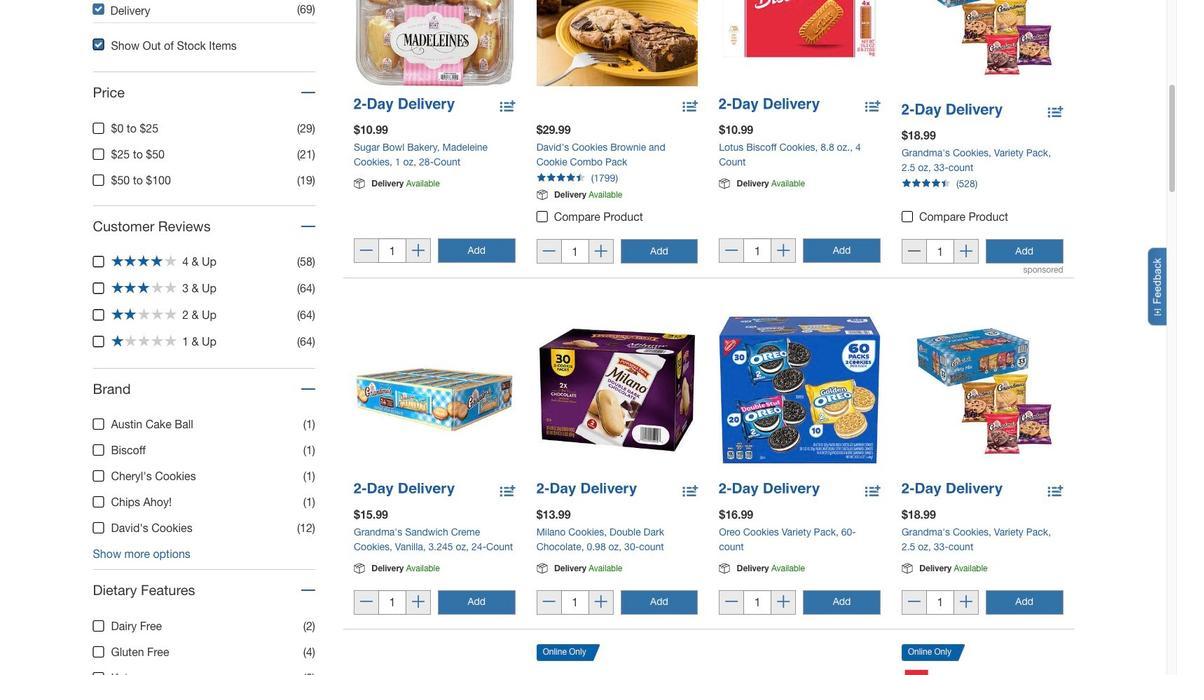 Task type: describe. For each thing, give the bounding box(es) containing it.
add to list image
[[1048, 103, 1064, 117]]

grandma's sandwich creme cookies, vanilla, 3.245 oz, 24-count image
[[354, 309, 516, 471]]

add to list  lotus biscoff cookies, 8.8 oz., 4 count image
[[866, 98, 881, 117]]

1 grandma's cookies, variety pack, 2.5 oz, 33-count image from the top
[[902, 0, 1064, 92]]

decrease quantity image for sugar bowl bakery, madeleine cookies, 1 oz, 28-count image
[[360, 244, 373, 259]]

increase quantity image for add to list  oreo cookies variety pack, 60-count image
[[778, 595, 790, 610]]

add to list  grandma's cookies, variety pack, 2.5 oz, 33-count image
[[1048, 483, 1064, 501]]

2-day delivery image for oreo cookies variety pack, 60-count image
[[719, 483, 820, 497]]

Quantity  text field
[[927, 239, 955, 264]]

lotus biscoff cookies, 8.8 oz., 4 count image
[[719, 0, 881, 87]]

2-day delivery image for sugar bowl bakery, madeleine cookies, 1 oz, 28-count image
[[354, 98, 455, 112]]

decrease quantity image for "lotus biscoff cookies, 8.8 oz., 4 count" image
[[726, 244, 738, 259]]

add to list  david's cookies brownie and cookie combo pack image
[[683, 98, 698, 117]]



Task type: vqa. For each thing, say whether or not it's contained in the screenshot.
Oreo Cookies Variety Pack, 60-count image
yes



Task type: locate. For each thing, give the bounding box(es) containing it.
grandma's cookies, variety pack, 2.5 oz, 33-count image
[[902, 0, 1064, 92], [902, 309, 1064, 471]]

2 horizontal spatial decrease quantity image
[[908, 595, 921, 610]]

decrease quantity image for grandma's sandwich creme cookies, vanilla, 3.245 oz, 24-count image
[[360, 595, 373, 610]]

1 horizontal spatial decrease quantity image
[[726, 244, 738, 259]]

add to list  grandma's sandwich creme cookies, vanilla, 3.245 oz, 24-count image
[[500, 483, 516, 501]]

decrease quantity image
[[360, 244, 373, 259], [726, 244, 738, 259], [908, 595, 921, 610]]

milano cookies, double dark chocolate, 0.98 oz, 30-count image
[[537, 309, 698, 471]]

increase quantity image for add to list  sugar bowl bakery, madeleine cookies, 1 oz, 28-count image
[[412, 244, 425, 259]]

decrease quantity image for oreo cookies variety pack, 60-count image
[[726, 595, 738, 610]]

2 grandma's cookies, variety pack, 2.5 oz, 33-count image from the top
[[902, 309, 1064, 471]]

1 vertical spatial grandma's cookies, variety pack, 2.5 oz, 33-count image
[[902, 309, 1064, 471]]

add to list  oreo cookies variety pack, 60-count image
[[866, 483, 881, 501]]

increase quantity image
[[412, 244, 425, 259], [412, 595, 425, 610], [778, 595, 790, 610], [960, 595, 973, 610]]

decrease quantity image for 'milano cookies, double dark chocolate, 0.98 oz, 30-count' image
[[543, 595, 556, 610]]

rated 4.422399 out of 5 stars based on 528 reviews. element
[[892, 176, 1074, 194]]

decrease quantity image for first grandma's cookies, variety pack, 2.5 oz, 33-count image from the bottom of the page
[[908, 595, 921, 610]]

oreo cookies variety pack, 60-count image
[[719, 309, 881, 471]]

decrease quantity image
[[543, 245, 556, 259], [908, 245, 921, 259], [360, 595, 373, 610], [543, 595, 556, 610], [726, 595, 738, 610]]

2-day delivery image for first grandma's cookies, variety pack, 2.5 oz, 33-count image from the bottom of the page
[[902, 483, 1003, 497]]

2-day delivery image for 'milano cookies, double dark chocolate, 0.98 oz, 30-count' image
[[537, 483, 637, 497]]

david's cookies decadent triple chocolate made with mini hershey's kisses and reese's peanut butter cup cookies tin – 2 count image
[[537, 666, 698, 675]]

2-day delivery image
[[354, 98, 455, 112], [719, 98, 820, 112], [902, 104, 1003, 118], [354, 483, 455, 497], [537, 483, 637, 497], [719, 483, 820, 497], [902, 483, 1003, 497]]

increase quantity image for add to list  grandma's cookies, variety pack, 2.5 oz, 33-count icon
[[960, 595, 973, 610]]

add to list  sugar bowl bakery, madeleine cookies, 1 oz, 28-count image
[[500, 98, 516, 117]]

2-day delivery image for grandma's sandwich creme cookies, vanilla, 3.245 oz, 24-count image
[[354, 483, 455, 497]]

None text field
[[744, 239, 772, 263], [561, 239, 589, 264], [561, 590, 589, 615], [744, 590, 772, 615], [744, 239, 772, 263], [561, 239, 589, 264], [561, 590, 589, 615], [744, 590, 772, 615]]

None text field
[[379, 239, 407, 263], [379, 590, 407, 615], [927, 590, 955, 615], [379, 239, 407, 263], [379, 590, 407, 615], [927, 590, 955, 615]]

david's cookies brownie and cookie combo pack image
[[537, 0, 698, 87]]

0 vertical spatial grandma's cookies, variety pack, 2.5 oz, 33-count image
[[902, 0, 1064, 92]]

sugar bowl bakery, madeleine cookies, 1 oz, 28-count image
[[354, 0, 516, 87]]

st michel madeleine, classic french sponge cake 100 - count image
[[902, 666, 1064, 675]]

add to list  milano cookies, double dark chocolate, 0.98 oz, 30-count image
[[683, 483, 698, 501]]

2-day delivery image for "lotus biscoff cookies, 8.8 oz., 4 count" image
[[719, 98, 820, 112]]

0 horizontal spatial decrease quantity image
[[360, 244, 373, 259]]

increase quantity image for add to list  grandma's sandwich creme cookies, vanilla, 3.245 oz, 24-count icon
[[412, 595, 425, 610]]

increase quantity image
[[778, 244, 790, 259], [595, 245, 608, 259], [960, 245, 973, 259], [595, 595, 608, 610]]



